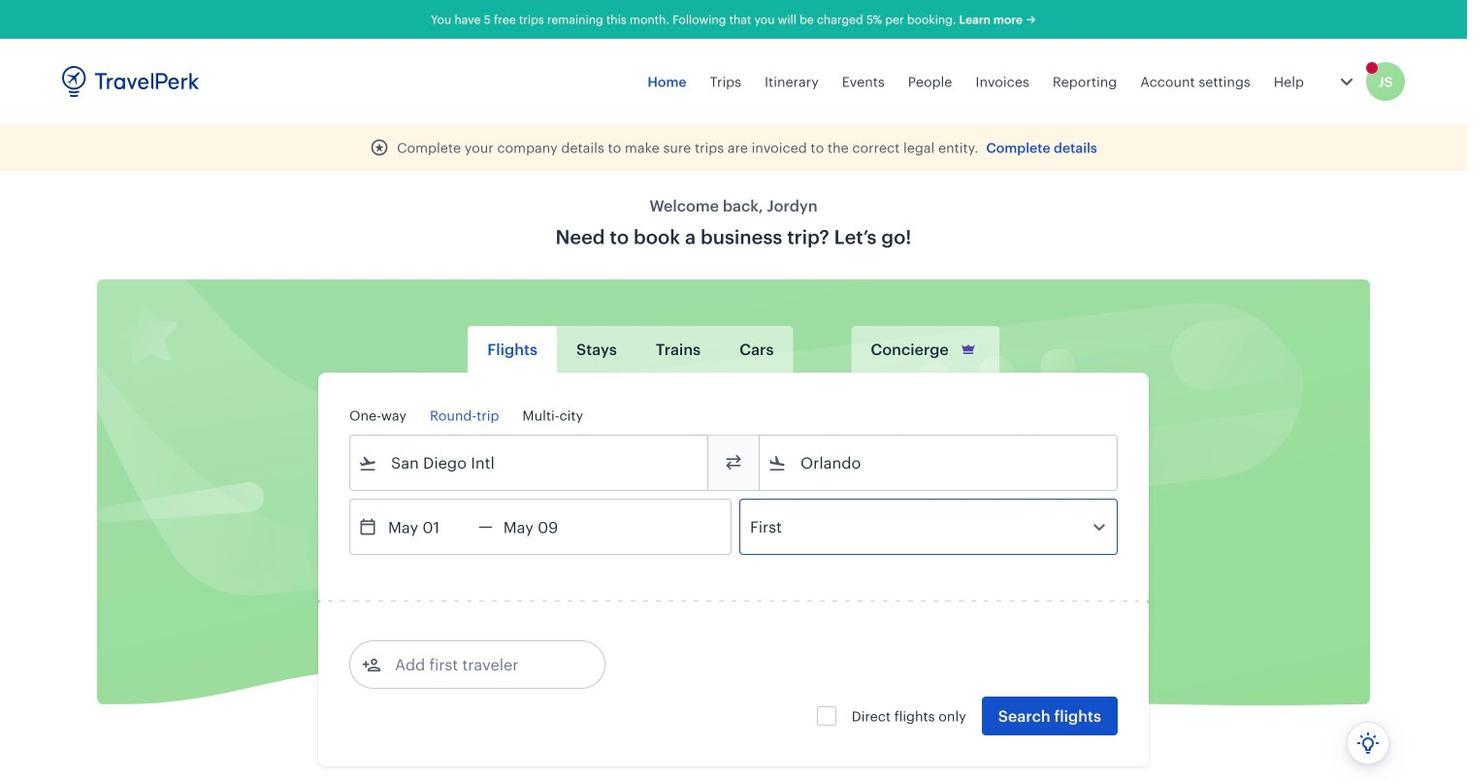 Task type: describe. For each thing, give the bounding box(es) containing it.
Add first traveler search field
[[381, 649, 583, 680]]



Task type: vqa. For each thing, say whether or not it's contained in the screenshot.
Depart text box
yes



Task type: locate. For each thing, give the bounding box(es) containing it.
From search field
[[378, 447, 682, 479]]

Return text field
[[493, 500, 594, 554]]

Depart text field
[[378, 500, 479, 554]]

To search field
[[787, 447, 1092, 479]]



